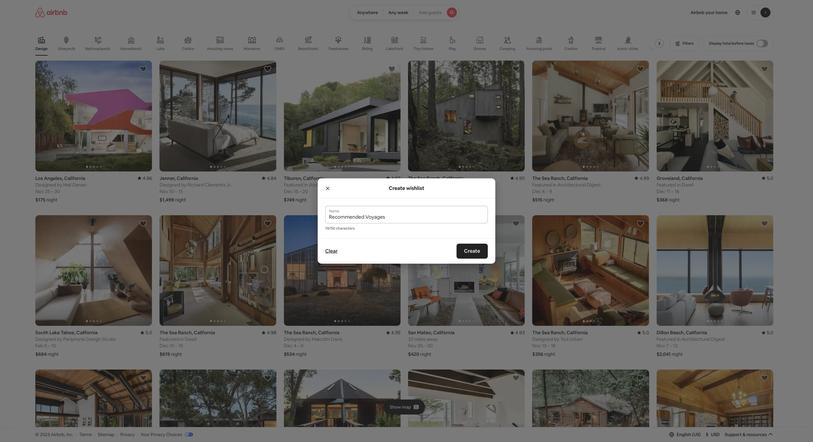 Task type: vqa. For each thing, say whether or not it's contained in the screenshot.
away
yes



Task type: describe. For each thing, give the bounding box(es) containing it.
nov for nov 25 – 30
[[35, 188, 44, 194]]

10 for nov
[[169, 188, 174, 194]]

night inside the sea ranch, california featured in dwell nov 28 – dec 3 $425 night
[[420, 197, 431, 203]]

night inside tiburon, california featured in architectural record dec 15 – 20 $749 night
[[295, 197, 307, 203]]

choices
[[166, 432, 182, 438]]

night inside groveland, california featured in dwell dec 11 – 16 $368 night
[[669, 197, 680, 203]]

california inside south lake tahoe, california designed by peripherie design studio feb 5 – 10 $684 night
[[76, 330, 98, 336]]

18
[[551, 343, 555, 349]]

5.0 out of 5 average rating image for dillon beach, california featured in architectural digest nov 7 – 12 $2,041 night
[[762, 330, 773, 336]]

sea for the sea ranch, california featured in dwell nov 28 – dec 3 $425 night
[[417, 175, 425, 181]]

– inside dillon beach, california featured in architectural digest nov 7 – 12 $2,041 night
[[670, 343, 672, 349]]

$420
[[408, 352, 419, 358]]

4.96 out of 5 average rating image
[[137, 175, 152, 181]]

architectural inside the sea ranch, california featured in architectural digest dec 4 – 9 $515 night
[[557, 182, 586, 188]]

cabins
[[182, 46, 194, 51]]

dec inside the sea ranch, california featured in dwell nov 28 – dec 3 $425 night
[[427, 188, 436, 194]]

san
[[408, 330, 416, 336]]

tiny homes
[[413, 46, 433, 51]]

$534
[[284, 352, 295, 358]]

the for the sea ranch, california featured in architectural digest dec 4 – 9 $515 night
[[532, 175, 541, 181]]

california inside the sea ranch, california featured in dwell dec 10 – 15 $619 night
[[194, 330, 215, 336]]

2023
[[40, 432, 50, 438]]

4.98
[[267, 330, 276, 336]]

night inside dillon beach, california featured in architectural digest nov 7 – 12 $2,041 night
[[672, 352, 683, 358]]

vineyards
[[57, 46, 75, 51]]

inc.
[[66, 432, 73, 438]]

the sea ranch, california designed by malcolm davis dec 4 – 9 $534 night
[[284, 330, 342, 358]]

– inside "los angeles, california designed by neil denari nov 25 – 30 $175 night"
[[51, 188, 53, 194]]

name this wishlist dialog
[[318, 179, 495, 264]]

california inside the sea ranch, california designed by malcolm davis dec 4 – 9 $534 night
[[318, 330, 339, 336]]

add guests button
[[414, 5, 459, 20]]

9 for featured
[[549, 188, 552, 194]]

ranch, for urban
[[551, 330, 566, 336]]

dec inside the sea ranch, california designed by malcolm davis dec 4 – 9 $534 night
[[284, 343, 292, 349]]

national
[[85, 46, 100, 51]]

0 vertical spatial design
[[35, 46, 47, 51]]

&
[[743, 432, 746, 438]]

tropical
[[591, 46, 606, 51]]

create for create
[[464, 248, 480, 255]]

california inside tiburon, california featured in architectural record dec 15 – 20 $749 night
[[303, 175, 324, 181]]

lake inside south lake tahoe, california designed by peripherie design studio feb 5 – 10 $684 night
[[49, 330, 60, 336]]

privacy link
[[120, 432, 135, 438]]

show map button
[[383, 400, 425, 415]]

peripherie
[[63, 337, 85, 343]]

in inside dillon beach, california featured in architectural digest nov 7 – 12 $2,041 night
[[677, 337, 681, 343]]

groveland,
[[656, 175, 681, 181]]

4.95 for the sea ranch, california designed by malcolm davis dec 4 – 9 $534 night
[[391, 330, 400, 336]]

sitemap link
[[98, 432, 114, 438]]

5.0 for south lake tahoe, california designed by peripherie design studio feb 5 – 10 $684 night
[[145, 330, 152, 336]]

4 · from the left
[[137, 432, 138, 438]]

los angeles, california designed by neil denari nov 25 – 30 $175 night
[[35, 175, 86, 203]]

nov inside san mateo, california 33 miles away nov 25 – 30 $420 night
[[408, 343, 417, 349]]

2 · from the left
[[94, 432, 95, 438]]

20
[[302, 188, 308, 194]]

featured inside dillon beach, california featured in architectural digest nov 7 – 12 $2,041 night
[[656, 337, 676, 343]]

in inside the sea ranch, california featured in dwell dec 10 – 15 $619 night
[[180, 337, 184, 343]]

15 for by
[[178, 188, 183, 194]]

mansions
[[244, 46, 260, 51]]

iconic cities
[[617, 46, 638, 51]]

by for the sea ranch, california designed by malcolm davis dec 4 – 9 $534 night
[[305, 337, 311, 343]]

add
[[419, 10, 427, 15]]

dec inside groveland, california featured in dwell dec 11 – 16 $368 night
[[656, 188, 665, 194]]

© 2023 airbnb, inc. ·
[[35, 432, 77, 438]]

mateo,
[[417, 330, 432, 336]]

tiburon, california featured in architectural record dec 15 – 20 $749 night
[[284, 175, 354, 203]]

night inside jenner, california designed by richard clements jr. nov 10 – 15 $1,499 night
[[175, 197, 186, 203]]

– inside groveland, california featured in dwell dec 11 – 16 $368 night
[[671, 188, 674, 194]]

in inside groveland, california featured in dwell dec 11 – 16 $368 night
[[677, 182, 681, 188]]

the for the sea ranch, california designed by ted urban nov 13 – 18 $356 night
[[532, 330, 541, 336]]

display total before taxes
[[709, 41, 754, 46]]

$515
[[532, 197, 542, 203]]

9 for designed
[[301, 343, 303, 349]]

4.99 out of 5 average rating image
[[635, 175, 649, 181]]

night inside south lake tahoe, california designed by peripherie design studio feb 5 – 10 $684 night
[[47, 352, 59, 358]]

night inside "los angeles, california designed by neil denari nov 25 – 30 $175 night"
[[46, 197, 57, 203]]

featured inside the sea ranch, california featured in dwell dec 10 – 15 $619 night
[[159, 337, 179, 343]]

feb
[[35, 343, 43, 349]]

camping
[[499, 46, 515, 51]]

in inside tiburon, california featured in architectural record dec 15 – 20 $749 night
[[304, 182, 308, 188]]

add to wishlist: san mateo, california image
[[512, 220, 520, 228]]

amazing for amazing views
[[207, 46, 222, 51]]

4.95 out of 5 average rating image for the sea ranch, california designed by malcolm davis dec 4 – 9 $534 night
[[386, 330, 400, 336]]

nov for nov 28 – dec 3
[[408, 188, 417, 194]]

the for the sea ranch, california designed by malcolm davis dec 4 – 9 $534 night
[[284, 330, 292, 336]]

the sea ranch, california featured in architectural digest dec 4 – 9 $515 night
[[532, 175, 601, 203]]

$356
[[532, 352, 543, 358]]

$684
[[35, 352, 46, 358]]

tahoe,
[[61, 330, 75, 336]]

dillon beach, california featured in architectural digest nov 7 – 12 $2,041 night
[[656, 330, 725, 358]]

dec inside the sea ranch, california featured in dwell dec 10 – 15 $619 night
[[159, 343, 168, 349]]

digest inside the sea ranch, california featured in architectural digest dec 4 – 9 $515 night
[[587, 182, 601, 188]]

7
[[666, 343, 669, 349]]

add to wishlist: half moon bay, california image
[[512, 375, 520, 382]]

miles
[[414, 337, 425, 343]]

create for create wishlist
[[389, 185, 405, 192]]

support
[[725, 432, 742, 438]]

$2,041
[[656, 352, 671, 358]]

4 for $515
[[542, 188, 545, 194]]

play
[[449, 46, 456, 51]]

nov for nov 7 – 12
[[656, 343, 665, 349]]

total
[[723, 41, 731, 46]]

10 for dec
[[169, 343, 174, 349]]

©
[[35, 432, 39, 438]]

pools
[[542, 46, 552, 51]]

groveland, california featured in dwell dec 11 – 16 $368 night
[[656, 175, 703, 203]]

13
[[542, 343, 546, 349]]

the sea ranch, california designed by ted urban nov 13 – 18 $356 night
[[532, 330, 588, 358]]

4.97 out of 5 average rating image
[[386, 175, 400, 181]]

30 inside "los angeles, california designed by neil denari nov 25 – 30 $175 night"
[[54, 188, 60, 194]]

california inside the sea ranch, california featured in architectural digest dec 4 – 9 $515 night
[[566, 175, 588, 181]]

clear button
[[322, 245, 341, 258]]

16
[[675, 188, 679, 194]]

english
[[677, 432, 691, 438]]

angeles,
[[44, 175, 63, 181]]

add to wishlist: los angeles, california image
[[139, 65, 147, 73]]

11
[[666, 188, 670, 194]]

sea for the sea ranch, california designed by malcolm davis dec 4 – 9 $534 night
[[293, 330, 301, 336]]

california inside "los angeles, california designed by neil denari nov 25 – 30 $175 night"
[[64, 175, 85, 181]]

domes
[[473, 46, 486, 51]]

night inside san mateo, california 33 miles away nov 25 – 30 $420 night
[[420, 352, 431, 358]]

– inside the sea ranch, california featured in architectural digest dec 4 – 9 $515 night
[[546, 188, 548, 194]]

dwell for 4.95
[[433, 182, 445, 188]]

south
[[35, 330, 48, 336]]

anywhere button
[[349, 5, 383, 20]]

ranch, for digest
[[551, 175, 566, 181]]

add to wishlist: the sea ranch, california image
[[388, 220, 395, 228]]

in inside the sea ranch, california featured in dwell nov 28 – dec 3 $425 night
[[428, 182, 432, 188]]

featured inside groveland, california featured in dwell dec 11 – 16 $368 night
[[656, 182, 676, 188]]

ted
[[560, 337, 568, 343]]

resources
[[747, 432, 767, 438]]

4.93 out of 5 average rating image
[[510, 330, 525, 336]]

map
[[402, 405, 411, 410]]

dec inside the sea ranch, california featured in architectural digest dec 4 – 9 $515 night
[[532, 188, 541, 194]]

add to wishlist: pacifica, california image
[[761, 375, 768, 382]]

the sea ranch, california featured in dwell nov 28 – dec 3 $425 night
[[408, 175, 464, 203]]

your privacy choices link
[[141, 432, 193, 438]]

night inside the sea ranch, california featured in architectural digest dec 4 – 9 $515 night
[[543, 197, 554, 203]]

by inside jenner, california designed by richard clements jr. nov 10 – 15 $1,499 night
[[181, 182, 186, 188]]

california inside dillon beach, california featured in architectural digest nov 7 – 12 $2,041 night
[[686, 330, 707, 336]]

$
[[706, 432, 708, 438]]

california inside the sea ranch, california featured in dwell nov 28 – dec 3 $425 night
[[442, 175, 464, 181]]

1 · from the left
[[76, 432, 77, 438]]

4.96
[[142, 175, 152, 181]]

night inside the sea ranch, california designed by malcolm davis dec 4 – 9 $534 night
[[296, 352, 307, 358]]

3
[[437, 188, 440, 194]]

add to wishlist: the sea ranch, california image for 4.98
[[264, 220, 271, 228]]

none text field inside name this wishlist dialog
[[329, 214, 484, 220]]

away
[[426, 337, 438, 343]]

jenner,
[[159, 175, 176, 181]]

jenner, california designed by richard clements jr. nov 10 – 15 $1,499 night
[[159, 175, 231, 203]]

studio
[[102, 337, 116, 343]]

featured inside the sea ranch, california featured in architectural digest dec 4 – 9 $515 night
[[532, 182, 552, 188]]

designed for the sea ranch, california designed by malcolm davis dec 4 – 9 $534 night
[[284, 337, 304, 343]]

3 · from the left
[[117, 432, 118, 438]]

4.95 out of 5 average rating image for the sea ranch, california featured in dwell nov 28 – dec 3 $425 night
[[510, 175, 525, 181]]

create button
[[457, 244, 488, 259]]

parks
[[100, 46, 110, 51]]

add to wishlist: the sea ranch, california image for 4.95
[[512, 65, 520, 73]]

malcolm
[[312, 337, 330, 343]]

castles
[[564, 46, 578, 51]]



Task type: locate. For each thing, give the bounding box(es) containing it.
25 inside san mateo, california 33 miles away nov 25 – 30 $420 night
[[418, 343, 423, 349]]

9 inside the sea ranch, california designed by malcolm davis dec 4 – 9 $534 night
[[301, 343, 303, 349]]

sea inside the sea ranch, california designed by malcolm davis dec 4 – 9 $534 night
[[293, 330, 301, 336]]

1 vertical spatial 25
[[418, 343, 423, 349]]

0 vertical spatial 4.95
[[515, 175, 525, 181]]

0 horizontal spatial dwell
[[185, 337, 196, 343]]

night down 16
[[669, 197, 680, 203]]

dillon
[[656, 330, 669, 336]]

california
[[64, 175, 85, 181], [177, 175, 198, 181], [442, 175, 464, 181], [566, 175, 588, 181], [303, 175, 324, 181], [682, 175, 703, 181], [76, 330, 98, 336], [194, 330, 215, 336], [433, 330, 454, 336], [566, 330, 588, 336], [318, 330, 339, 336], [686, 330, 707, 336]]

ranch, inside the sea ranch, california featured in dwell dec 10 – 15 $619 night
[[178, 330, 193, 336]]

1 vertical spatial 5.0 out of 5 average rating image
[[762, 330, 773, 336]]

– inside the sea ranch, california designed by ted urban nov 13 – 18 $356 night
[[547, 343, 550, 349]]

1 vertical spatial lake
[[49, 330, 60, 336]]

$1,499
[[159, 197, 174, 203]]

1 horizontal spatial design
[[86, 337, 101, 343]]

1 vertical spatial design
[[86, 337, 101, 343]]

profile element
[[467, 0, 773, 25]]

· right terms link
[[94, 432, 95, 438]]

sea up the $515
[[542, 175, 550, 181]]

san mateo, california 33 miles away nov 25 – 30 $420 night
[[408, 330, 454, 358]]

ranch, inside the sea ranch, california featured in architectural digest dec 4 – 9 $515 night
[[551, 175, 566, 181]]

dec left 3
[[427, 188, 436, 194]]

ranch, for dec
[[178, 330, 193, 336]]

jr.
[[226, 182, 231, 188]]

1 horizontal spatial 4.95 out of 5 average rating image
[[510, 175, 525, 181]]

– inside south lake tahoe, california designed by peripherie design studio feb 5 – 10 $684 night
[[48, 343, 50, 349]]

– inside the sea ranch, california designed by malcolm davis dec 4 – 9 $534 night
[[297, 343, 300, 349]]

sea inside the sea ranch, california designed by ted urban nov 13 – 18 $356 night
[[542, 330, 550, 336]]

4.95
[[515, 175, 525, 181], [391, 330, 400, 336]]

designed up 13
[[532, 337, 553, 343]]

designed
[[35, 182, 56, 188], [159, 182, 180, 188], [35, 337, 56, 343], [532, 337, 553, 343], [284, 337, 304, 343]]

clear
[[325, 248, 338, 255]]

featured
[[408, 182, 427, 188], [532, 182, 552, 188], [284, 182, 303, 188], [656, 182, 676, 188], [159, 337, 179, 343], [656, 337, 676, 343]]

4.84 out of 5 average rating image
[[262, 175, 276, 181]]

1 horizontal spatial 5.0 out of 5 average rating image
[[637, 330, 649, 336]]

design left 'vineyards'
[[35, 46, 47, 51]]

ranch, inside the sea ranch, california designed by ted urban nov 13 – 18 $356 night
[[551, 330, 566, 336]]

by left richard
[[181, 182, 186, 188]]

the up '$619'
[[159, 330, 168, 336]]

anywhere
[[357, 10, 378, 15]]

by inside the sea ranch, california designed by malcolm davis dec 4 – 9 $534 night
[[305, 337, 311, 343]]

add guests
[[419, 10, 442, 15]]

featured up 11
[[656, 182, 676, 188]]

design inside south lake tahoe, california designed by peripherie design studio feb 5 – 10 $684 night
[[86, 337, 101, 343]]

by for south lake tahoe, california designed by peripherie design studio feb 5 – 10 $684 night
[[57, 337, 62, 343]]

ranch, for nov
[[426, 175, 441, 181]]

0 vertical spatial 5.0 out of 5 average rating image
[[762, 175, 773, 181]]

1 horizontal spatial dwell
[[433, 182, 445, 188]]

in inside the sea ranch, california featured in architectural digest dec 4 – 9 $515 night
[[553, 182, 556, 188]]

· left your
[[137, 432, 138, 438]]

nov down 33
[[408, 343, 417, 349]]

design
[[35, 46, 47, 51], [86, 337, 101, 343]]

sea up 13
[[542, 330, 550, 336]]

5.0
[[767, 175, 773, 181], [145, 330, 152, 336], [642, 330, 649, 336], [767, 330, 773, 336]]

10 right 5
[[51, 343, 56, 349]]

5.0 for groveland, california featured in dwell dec 11 – 16 $368 night
[[767, 175, 773, 181]]

before
[[732, 41, 744, 46]]

0 horizontal spatial 9
[[301, 343, 303, 349]]

omg!
[[274, 46, 284, 51]]

28
[[418, 188, 423, 194]]

designed inside south lake tahoe, california designed by peripherie design studio feb 5 – 10 $684 night
[[35, 337, 56, 343]]

national parks
[[85, 46, 110, 51]]

sea for the sea ranch, california designed by ted urban nov 13 – 18 $356 night
[[542, 330, 550, 336]]

5.0 out of 5 average rating image
[[140, 330, 152, 336], [637, 330, 649, 336]]

english (us) button
[[669, 432, 701, 438]]

architectural inside dillon beach, california featured in architectural digest nov 7 – 12 $2,041 night
[[682, 337, 710, 343]]

1 vertical spatial 4
[[293, 343, 296, 349]]

nov
[[35, 188, 44, 194], [159, 188, 168, 194], [408, 188, 417, 194], [408, 343, 417, 349], [532, 343, 541, 349], [656, 343, 665, 349]]

dec
[[427, 188, 436, 194], [532, 188, 541, 194], [284, 188, 292, 194], [656, 188, 665, 194], [159, 343, 168, 349], [284, 343, 292, 349]]

night right $420 at bottom
[[420, 352, 431, 358]]

0 horizontal spatial 5.0 out of 5 average rating image
[[140, 330, 152, 336]]

the
[[408, 175, 416, 181], [532, 175, 541, 181], [159, 330, 168, 336], [532, 330, 541, 336], [284, 330, 292, 336]]

add to wishlist: aptos, california image
[[388, 375, 395, 382]]

by for the sea ranch, california designed by ted urban nov 13 – 18 $356 night
[[554, 337, 559, 343]]

los
[[35, 175, 43, 181]]

add to wishlist: tiburon, california image
[[388, 65, 395, 73]]

in
[[428, 182, 432, 188], [553, 182, 556, 188], [304, 182, 308, 188], [677, 182, 681, 188], [180, 337, 184, 343], [677, 337, 681, 343]]

designed down jenner,
[[159, 182, 180, 188]]

none search field containing anywhere
[[349, 5, 459, 20]]

dwell for 4.98
[[185, 337, 196, 343]]

the inside the sea ranch, california featured in architectural digest dec 4 – 9 $515 night
[[532, 175, 541, 181]]

1 horizontal spatial digest
[[711, 337, 725, 343]]

0 vertical spatial 4.95 out of 5 average rating image
[[510, 175, 525, 181]]

featured up '$619'
[[159, 337, 179, 343]]

30
[[54, 188, 60, 194], [427, 343, 433, 349]]

–
[[51, 188, 53, 194], [175, 188, 177, 194], [424, 188, 426, 194], [546, 188, 548, 194], [299, 188, 301, 194], [671, 188, 674, 194], [48, 343, 50, 349], [175, 343, 177, 349], [424, 343, 426, 349], [547, 343, 550, 349], [297, 343, 300, 349], [670, 343, 672, 349]]

0 vertical spatial digest
[[587, 182, 601, 188]]

30 down away at the right of the page
[[427, 343, 433, 349]]

nov for nov 10 – 15
[[159, 188, 168, 194]]

dwell inside the sea ranch, california featured in dwell dec 10 – 15 $619 night
[[185, 337, 196, 343]]

1 horizontal spatial 25
[[418, 343, 423, 349]]

ranch, inside the sea ranch, california designed by malcolm davis dec 4 – 9 $534 night
[[302, 330, 317, 336]]

10 inside the sea ranch, california featured in dwell dec 10 – 15 $619 night
[[169, 343, 174, 349]]

1 horizontal spatial 4
[[542, 188, 545, 194]]

group
[[35, 31, 666, 56], [35, 61, 152, 172], [159, 61, 393, 172], [284, 61, 400, 172], [408, 61, 525, 172], [532, 61, 649, 172], [656, 61, 773, 172], [35, 215, 152, 326], [159, 215, 276, 326], [284, 215, 400, 326], [408, 215, 525, 326], [532, 215, 649, 326], [656, 215, 773, 326], [35, 370, 152, 443], [159, 370, 276, 443], [284, 370, 400, 443], [408, 370, 525, 443], [532, 370, 649, 443], [656, 370, 773, 443]]

the inside the sea ranch, california featured in dwell nov 28 – dec 3 $425 night
[[408, 175, 416, 181]]

0 vertical spatial 4
[[542, 188, 545, 194]]

0 horizontal spatial create
[[389, 185, 405, 192]]

$ usd
[[706, 432, 720, 438]]

designed up 5
[[35, 337, 56, 343]]

add to wishlist: del monte forest, california image
[[264, 375, 271, 382]]

sea for the sea ranch, california featured in architectural digest dec 4 – 9 $515 night
[[542, 175, 550, 181]]

night down 28
[[420, 197, 431, 203]]

$425
[[408, 197, 419, 203]]

california inside groveland, california featured in dwell dec 11 – 16 $368 night
[[682, 175, 703, 181]]

4.93
[[515, 330, 525, 336]]

4 up the $515
[[542, 188, 545, 194]]

2 privacy from the left
[[151, 432, 165, 438]]

30 inside san mateo, california 33 miles away nov 25 – 30 $420 night
[[427, 343, 433, 349]]

5.0 out of 5 average rating image for groveland, california featured in dwell dec 11 – 16 $368 night
[[762, 175, 773, 181]]

featured down "tiburon,"
[[284, 182, 303, 188]]

2 5.0 out of 5 average rating image from the left
[[637, 330, 649, 336]]

4.95 out of 5 average rating image
[[510, 175, 525, 181], [386, 330, 400, 336]]

any week
[[388, 10, 409, 15]]

nov inside the sea ranch, california featured in dwell nov 28 – dec 3 $425 night
[[408, 188, 417, 194]]

0 horizontal spatial digest
[[587, 182, 601, 188]]

dec up $534 on the left bottom of page
[[284, 343, 292, 349]]

add to wishlist: groveland, california image
[[761, 65, 768, 73]]

night right '$619'
[[171, 352, 182, 358]]

dwell inside groveland, california featured in dwell dec 11 – 16 $368 night
[[682, 182, 694, 188]]

featured up '7'
[[656, 337, 676, 343]]

0 vertical spatial create
[[389, 185, 405, 192]]

designed for south lake tahoe, california designed by peripherie design studio feb 5 – 10 $684 night
[[35, 337, 56, 343]]

4 up $534 on the left bottom of page
[[293, 343, 296, 349]]

15 inside tiburon, california featured in architectural record dec 15 – 20 $749 night
[[293, 188, 298, 194]]

1 horizontal spatial 9
[[549, 188, 552, 194]]

the sea ranch, california featured in dwell dec 10 – 15 $619 night
[[159, 330, 215, 358]]

0 horizontal spatial 4.95 out of 5 average rating image
[[386, 330, 400, 336]]

california inside the sea ranch, california designed by ted urban nov 13 – 18 $356 night
[[566, 330, 588, 336]]

nov inside jenner, california designed by richard clements jr. nov 10 – 15 $1,499 night
[[159, 188, 168, 194]]

0 horizontal spatial 4.95
[[391, 330, 400, 336]]

15 inside jenner, california designed by richard clements jr. nov 10 – 15 $1,499 night
[[178, 188, 183, 194]]

0 horizontal spatial 30
[[54, 188, 60, 194]]

1 privacy from the left
[[120, 432, 135, 438]]

10 up '$619'
[[169, 343, 174, 349]]

design left studio
[[86, 337, 101, 343]]

davis
[[331, 337, 342, 343]]

nov up the $1,499
[[159, 188, 168, 194]]

$368
[[656, 197, 668, 203]]

guests
[[428, 10, 442, 15]]

create wishlist
[[389, 185, 424, 192]]

add to wishlist: dillon beach, california image
[[761, 220, 768, 228]]

25 inside "los angeles, california designed by neil denari nov 25 – 30 $175 night"
[[45, 188, 50, 194]]

usd
[[711, 432, 720, 438]]

airbnb,
[[51, 432, 66, 438]]

richard
[[187, 182, 204, 188]]

sea up wishlist
[[417, 175, 425, 181]]

designed inside "los angeles, california designed by neil denari nov 25 – 30 $175 night"
[[35, 182, 56, 188]]

night right the $515
[[543, 197, 554, 203]]

nov left 13
[[532, 343, 541, 349]]

dec left 11
[[656, 188, 665, 194]]

2 5.0 out of 5 average rating image from the top
[[762, 330, 773, 336]]

25 down miles
[[418, 343, 423, 349]]

– inside tiburon, california featured in architectural record dec 15 – 20 $749 night
[[299, 188, 301, 194]]

– inside jenner, california designed by richard clements jr. nov 10 – 15 $1,499 night
[[175, 188, 177, 194]]

night right $684
[[47, 352, 59, 358]]

ranch, for davis
[[302, 330, 317, 336]]

0 horizontal spatial design
[[35, 46, 47, 51]]

0 horizontal spatial lake
[[49, 330, 60, 336]]

33
[[408, 337, 413, 343]]

night down 20
[[295, 197, 307, 203]]

2 horizontal spatial architectural
[[682, 337, 710, 343]]

10 inside south lake tahoe, california designed by peripherie design studio feb 5 – 10 $684 night
[[51, 343, 56, 349]]

night right $534 on the left bottom of page
[[296, 352, 307, 358]]

nov left '7'
[[656, 343, 665, 349]]

0 horizontal spatial privacy
[[120, 432, 135, 438]]

architectural inside tiburon, california featured in architectural record dec 15 – 20 $749 night
[[309, 182, 337, 188]]

0 vertical spatial 25
[[45, 188, 50, 194]]

night down the 12
[[672, 352, 683, 358]]

by inside south lake tahoe, california designed by peripherie design studio feb 5 – 10 $684 night
[[57, 337, 62, 343]]

2 horizontal spatial dwell
[[682, 182, 694, 188]]

clements
[[205, 182, 225, 188]]

1 vertical spatial create
[[464, 248, 480, 255]]

by down 'tahoe,'
[[57, 337, 62, 343]]

create
[[389, 185, 405, 192], [464, 248, 480, 255]]

add to wishlist: south lake tahoe, california image
[[139, 220, 147, 228]]

5.0 for dillon beach, california featured in architectural digest nov 7 – 12 $2,041 night
[[767, 330, 773, 336]]

night right $175
[[46, 197, 57, 203]]

taxes
[[745, 41, 754, 46]]

1 5.0 out of 5 average rating image from the top
[[762, 175, 773, 181]]

the right 4.93
[[532, 330, 541, 336]]

0 horizontal spatial 4
[[293, 343, 296, 349]]

terms · sitemap · privacy ·
[[79, 432, 138, 438]]

nov inside dillon beach, california featured in architectural digest nov 7 – 12 $2,041 night
[[656, 343, 665, 349]]

tiny
[[413, 46, 421, 51]]

the for the sea ranch, california featured in dwell nov 28 – dec 3 $425 night
[[408, 175, 416, 181]]

the right 4.98
[[284, 330, 292, 336]]

1 horizontal spatial 30
[[427, 343, 433, 349]]

views
[[223, 46, 233, 51]]

characters
[[336, 226, 355, 231]]

night right the $1,499
[[175, 197, 186, 203]]

dec inside tiburon, california featured in architectural record dec 15 – 20 $749 night
[[284, 188, 292, 194]]

amazing views
[[207, 46, 233, 51]]

5
[[44, 343, 47, 349]]

nov up $175
[[35, 188, 44, 194]]

amazing
[[207, 46, 222, 51], [526, 46, 542, 51]]

add to wishlist: the sea ranch, california image
[[512, 65, 520, 73], [636, 65, 644, 73], [264, 220, 271, 228], [636, 220, 644, 228]]

amazing left views
[[207, 46, 222, 51]]

designed inside the sea ranch, california designed by ted urban nov 13 – 18 $356 night
[[532, 337, 553, 343]]

4.84
[[267, 175, 276, 181]]

night down 18
[[544, 352, 555, 358]]

15 for california
[[178, 343, 183, 349]]

featured up the $515
[[532, 182, 552, 188]]

1 horizontal spatial privacy
[[151, 432, 165, 438]]

0 vertical spatial 9
[[549, 188, 552, 194]]

1 horizontal spatial 4.95
[[515, 175, 525, 181]]

by up 18
[[554, 337, 559, 343]]

by
[[57, 182, 62, 188], [181, 182, 186, 188], [57, 337, 62, 343], [554, 337, 559, 343], [305, 337, 311, 343]]

(us)
[[692, 432, 701, 438]]

add to wishlist: the sea ranch, california image for 4.99
[[636, 65, 644, 73]]

4 for $534
[[293, 343, 296, 349]]

sea inside the sea ranch, california featured in architectural digest dec 4 – 9 $515 night
[[542, 175, 550, 181]]

add to wishlist: cobb, california image
[[636, 375, 644, 382]]

amazing left pools
[[526, 46, 542, 51]]

dwell
[[433, 182, 445, 188], [682, 182, 694, 188], [185, 337, 196, 343]]

terms
[[79, 432, 92, 438]]

featured inside the sea ranch, california featured in dwell nov 28 – dec 3 $425 night
[[408, 182, 427, 188]]

0 horizontal spatial architectural
[[309, 182, 337, 188]]

4.95 for the sea ranch, california featured in dwell nov 28 – dec 3 $425 night
[[515, 175, 525, 181]]

privacy
[[120, 432, 135, 438], [151, 432, 165, 438]]

lake inside group
[[156, 46, 165, 51]]

0 vertical spatial lake
[[156, 46, 165, 51]]

support & resources button
[[725, 432, 773, 438]]

1 horizontal spatial lake
[[156, 46, 165, 51]]

sea up '$619'
[[169, 330, 177, 336]]

– inside the sea ranch, california featured in dwell nov 28 – dec 3 $425 night
[[424, 188, 426, 194]]

nov inside the sea ranch, california designed by ted urban nov 13 – 18 $356 night
[[532, 343, 541, 349]]

5.0 for the sea ranch, california designed by ted urban nov 13 – 18 $356 night
[[642, 330, 649, 336]]

add to wishlist: santa rosa, california image
[[139, 375, 147, 382]]

nov left 28
[[408, 188, 417, 194]]

4.98 out of 5 average rating image
[[262, 330, 276, 336]]

night inside the sea ranch, california designed by ted urban nov 13 – 18 $356 night
[[544, 352, 555, 358]]

9 inside the sea ranch, california featured in architectural digest dec 4 – 9 $515 night
[[549, 188, 552, 194]]

the up the $515
[[532, 175, 541, 181]]

by left neil
[[57, 182, 62, 188]]

1 vertical spatial 4.95
[[391, 330, 400, 336]]

25 up $175
[[45, 188, 50, 194]]

trending
[[649, 46, 665, 51]]

1 vertical spatial 9
[[301, 343, 303, 349]]

5.0 out of 5 average rating image
[[762, 175, 773, 181], [762, 330, 773, 336]]

amazing for amazing pools
[[526, 46, 542, 51]]

0 horizontal spatial amazing
[[207, 46, 222, 51]]

night inside the sea ranch, california featured in dwell dec 10 – 15 $619 night
[[171, 352, 182, 358]]

· right the inc.
[[76, 432, 77, 438]]

None search field
[[349, 5, 459, 20]]

19/50 characters
[[325, 226, 355, 231]]

featured up 28
[[408, 182, 427, 188]]

digest inside dillon beach, california featured in architectural digest nov 7 – 12 $2,041 night
[[711, 337, 725, 343]]

0 horizontal spatial 25
[[45, 188, 50, 194]]

10 up the $1,499
[[169, 188, 174, 194]]

sea inside the sea ranch, california featured in dwell nov 28 – dec 3 $425 night
[[417, 175, 425, 181]]

neil
[[63, 182, 71, 188]]

wishlist
[[406, 185, 424, 192]]

0 vertical spatial 30
[[54, 188, 60, 194]]

the up wishlist
[[408, 175, 416, 181]]

· left the privacy link
[[117, 432, 118, 438]]

the for the sea ranch, california featured in dwell dec 10 – 15 $619 night
[[159, 330, 168, 336]]

dec up '$619'
[[159, 343, 168, 349]]

designed down "los"
[[35, 182, 56, 188]]

ranch,
[[426, 175, 441, 181], [551, 175, 566, 181], [178, 330, 193, 336], [551, 330, 566, 336], [302, 330, 317, 336]]

create inside button
[[464, 248, 480, 255]]

california inside jenner, california designed by richard clements jr. nov 10 – 15 $1,499 night
[[177, 175, 198, 181]]

None text field
[[329, 214, 484, 220]]

english (us)
[[677, 432, 701, 438]]

treehouses
[[328, 46, 348, 51]]

your privacy choices
[[141, 432, 182, 438]]

designed up $534 on the left bottom of page
[[284, 337, 304, 343]]

30 down angeles,
[[54, 188, 60, 194]]

designed for the sea ranch, california designed by ted urban nov 13 – 18 $356 night
[[532, 337, 553, 343]]

1 vertical spatial digest
[[711, 337, 725, 343]]

1 horizontal spatial architectural
[[557, 182, 586, 188]]

15 inside the sea ranch, california featured in dwell dec 10 – 15 $619 night
[[178, 343, 183, 349]]

4.97
[[391, 175, 400, 181]]

dec up the $515
[[532, 188, 541, 194]]

lake right south
[[49, 330, 60, 336]]

4 inside the sea ranch, california featured in architectural digest dec 4 – 9 $515 night
[[542, 188, 545, 194]]

by left "malcolm"
[[305, 337, 311, 343]]

add to wishlist: jenner, california image
[[264, 65, 271, 73]]

1 vertical spatial 4.95 out of 5 average rating image
[[386, 330, 400, 336]]

– inside the sea ranch, california featured in dwell dec 10 – 15 $619 night
[[175, 343, 177, 349]]

ranch, inside the sea ranch, california featured in dwell nov 28 – dec 3 $425 night
[[426, 175, 441, 181]]

designed inside the sea ranch, california designed by malcolm davis dec 4 – 9 $534 night
[[284, 337, 304, 343]]

the inside the sea ranch, california designed by ted urban nov 13 – 18 $356 night
[[532, 330, 541, 336]]

dec up $749
[[284, 188, 292, 194]]

amazing pools
[[526, 46, 552, 51]]

iconic
[[617, 46, 628, 51]]

sea for the sea ranch, california featured in dwell dec 10 – 15 $619 night
[[169, 330, 177, 336]]

dwell inside the sea ranch, california featured in dwell nov 28 – dec 3 $425 night
[[433, 182, 445, 188]]

$619
[[159, 352, 170, 358]]

– inside san mateo, california 33 miles away nov 25 – 30 $420 night
[[424, 343, 426, 349]]

nov inside "los angeles, california designed by neil denari nov 25 – 30 $175 night"
[[35, 188, 44, 194]]

1 vertical spatial 30
[[427, 343, 433, 349]]

10 inside jenner, california designed by richard clements jr. nov 10 – 15 $1,499 night
[[169, 188, 174, 194]]

night
[[46, 197, 57, 203], [175, 197, 186, 203], [420, 197, 431, 203], [543, 197, 554, 203], [295, 197, 307, 203], [669, 197, 680, 203], [47, 352, 59, 358], [171, 352, 182, 358], [420, 352, 431, 358], [544, 352, 555, 358], [296, 352, 307, 358], [672, 352, 683, 358]]

lake left cabins
[[156, 46, 165, 51]]

group containing national parks
[[35, 31, 666, 56]]

by inside "los angeles, california designed by neil denari nov 25 – 30 $175 night"
[[57, 182, 62, 188]]

beachfront
[[298, 46, 318, 51]]

privacy right your
[[151, 432, 165, 438]]

california inside san mateo, california 33 miles away nov 25 – 30 $420 night
[[433, 330, 454, 336]]

1 5.0 out of 5 average rating image from the left
[[140, 330, 152, 336]]

1 horizontal spatial create
[[464, 248, 480, 255]]

1 horizontal spatial amazing
[[526, 46, 542, 51]]

12
[[673, 343, 678, 349]]

designed inside jenner, california designed by richard clements jr. nov 10 – 15 $1,499 night
[[159, 182, 180, 188]]

5.0 out of 5 average rating image for the sea ranch, california designed by ted urban nov 13 – 18 $356 night
[[637, 330, 649, 336]]

featured inside tiburon, california featured in architectural record dec 15 – 20 $749 night
[[284, 182, 303, 188]]

add to wishlist: the sea ranch, california image for 5.0
[[636, 220, 644, 228]]

privacy left your
[[120, 432, 135, 438]]

by inside the sea ranch, california designed by ted urban nov 13 – 18 $356 night
[[554, 337, 559, 343]]

5.0 out of 5 average rating image for south lake tahoe, california designed by peripherie design studio feb 5 – 10 $684 night
[[140, 330, 152, 336]]

sea up $534 on the left bottom of page
[[293, 330, 301, 336]]



